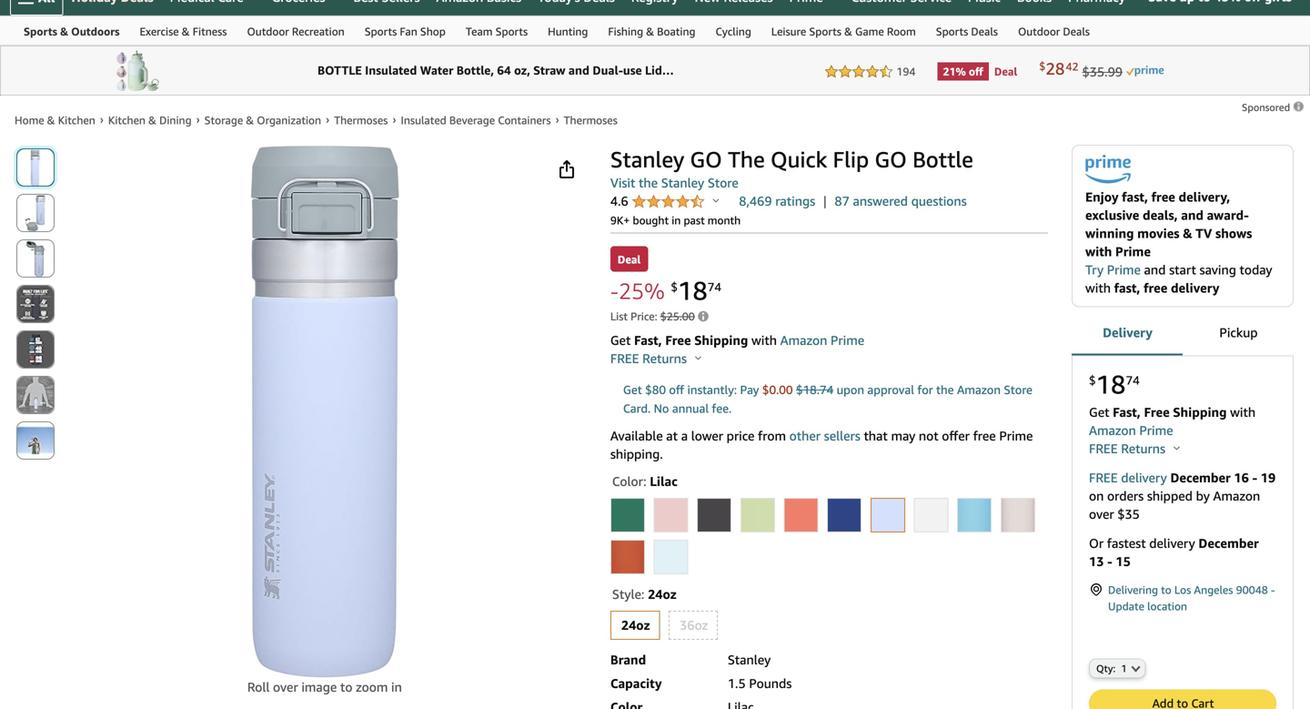 Task type: locate. For each thing, give the bounding box(es) containing it.
sports inside sports fan shop link
[[365, 25, 397, 38]]

free up on
[[1090, 470, 1118, 485]]

amazon up the offer
[[958, 383, 1001, 397]]

0 vertical spatial popover image
[[713, 198, 720, 203]]

thermoses link left insulated
[[334, 114, 388, 127]]

fast, down price:
[[634, 333, 662, 348]]

1 horizontal spatial free
[[1145, 404, 1170, 419]]

sports right "room"
[[936, 25, 969, 38]]

4 › from the left
[[393, 113, 396, 126]]

74 down the month
[[708, 280, 722, 294]]

1 vertical spatial returns
[[1122, 441, 1166, 456]]

delivery inside free delivery december 16 - 19 on orders shipped by amazon over $35
[[1122, 470, 1168, 485]]

get up card.
[[623, 383, 642, 397]]

team sports
[[466, 25, 528, 38]]

1 horizontal spatial fast,
[[1113, 404, 1141, 419]]

1 › from the left
[[100, 113, 104, 126]]

deals for outdoor deals
[[1064, 25, 1090, 38]]

shipping for amazon prime link to the left
[[695, 333, 749, 348]]

delivery up orders
[[1122, 470, 1168, 485]]

free up free delivery 'link'
[[1090, 441, 1118, 456]]

› right home & kitchen link
[[100, 113, 104, 126]]

try prime link
[[1086, 262, 1141, 277]]

- left 15
[[1108, 554, 1113, 569]]

0 vertical spatial option group
[[605, 494, 1049, 578]]

exercise & fitness link
[[130, 16, 237, 45]]

stanley
[[611, 146, 685, 172], [661, 175, 705, 190], [728, 652, 771, 667]]

prime right the offer
[[1000, 428, 1034, 443]]

0 horizontal spatial over
[[273, 680, 298, 695]]

citron image
[[742, 499, 775, 532]]

1 vertical spatial store
[[1004, 383, 1033, 397]]

shipping up popover icon
[[695, 333, 749, 348]]

1 horizontal spatial kitchen
[[108, 114, 146, 127]]

saving
[[1200, 262, 1237, 277]]

2 outdoor from the left
[[1019, 25, 1061, 38]]

- up list
[[611, 277, 619, 304]]

87 answered questions link
[[835, 192, 967, 210]]

or
[[1090, 536, 1104, 551]]

with up try
[[1086, 244, 1113, 259]]

1 vertical spatial get fast, free shipping with amazon prime
[[1090, 404, 1256, 438]]

1 vertical spatial get
[[623, 383, 642, 397]]

0 horizontal spatial thermoses link
[[334, 114, 388, 127]]

free up deals,
[[1152, 189, 1176, 204]]

free for the bottom amazon prime link
[[1145, 404, 1170, 419]]

december inside december 13 - 15
[[1199, 536, 1260, 551]]

1 vertical spatial free returns button
[[1090, 439, 1181, 458]]

0 vertical spatial delivery
[[1172, 280, 1220, 295]]

0 vertical spatial amazon prime link
[[781, 333, 865, 348]]

24oz down style:
[[622, 618, 650, 633]]

list
[[611, 310, 628, 323]]

› right "dining"
[[196, 113, 200, 126]]

shipping
[[695, 333, 749, 348], [1174, 404, 1227, 419]]

prime up free delivery 'link'
[[1140, 423, 1174, 438]]

1 horizontal spatial to
[[1162, 583, 1172, 596]]

& left tv
[[1184, 226, 1193, 241]]

fast, down $ 18 74
[[1113, 404, 1141, 419]]

free down list
[[611, 351, 639, 366]]

18
[[678, 275, 708, 306], [1097, 369, 1126, 399]]

game
[[856, 25, 885, 38]]

- right 16
[[1253, 470, 1258, 485]]

›
[[100, 113, 104, 126], [196, 113, 200, 126], [326, 113, 330, 126], [393, 113, 396, 126], [556, 113, 559, 126]]

1 vertical spatial 24oz
[[622, 618, 650, 633]]

the right visit
[[639, 175, 658, 190]]

and inside the enjoy fast, free delivery, exclusive deals, and award- winning movies & tv shows with prime try prime
[[1182, 207, 1204, 222]]

0 horizontal spatial to
[[340, 680, 353, 695]]

0 vertical spatial get fast, free shipping with amazon prime
[[611, 333, 865, 348]]

18 down delivery link
[[1097, 369, 1126, 399]]

shipping for the bottom amazon prime link
[[1174, 404, 1227, 419]]

1 horizontal spatial 74
[[1126, 373, 1140, 387]]

free up the "delivery"
[[1144, 280, 1168, 295]]

1 horizontal spatial free returns button
[[1090, 439, 1181, 458]]

free returns button
[[611, 350, 702, 368], [1090, 439, 1181, 458]]

fast,
[[634, 333, 662, 348], [1113, 404, 1141, 419]]

tigerlily image
[[612, 541, 644, 573]]

room
[[887, 25, 916, 38]]

› right containers
[[556, 113, 559, 126]]

update
[[1109, 600, 1145, 612]]

home & kitchen link
[[15, 114, 95, 127]]

option group
[[605, 494, 1049, 578], [605, 607, 1049, 644]]

lilac image
[[872, 499, 905, 532]]

deals
[[972, 25, 999, 38], [1064, 25, 1090, 38]]

24oz inside button
[[622, 618, 650, 633]]

1 horizontal spatial free returns
[[1090, 441, 1169, 456]]

returns up "$80"
[[643, 351, 687, 366]]

0 horizontal spatial in
[[391, 680, 402, 695]]

list price: $25.00
[[611, 310, 695, 323]]

fast, down try prime "link"
[[1115, 280, 1141, 295]]

thermoses right containers
[[564, 114, 618, 127]]

in left past
[[672, 214, 681, 227]]

amazon up '$18.74' on the right of page
[[781, 333, 828, 348]]

1 vertical spatial stanley
[[661, 175, 705, 190]]

angeles
[[1195, 583, 1234, 596]]

kitchen right home
[[58, 114, 95, 127]]

month
[[708, 214, 741, 227]]

to inside delivering to los angeles 90048 - update location
[[1162, 583, 1172, 596]]

15
[[1116, 554, 1131, 569]]

december up by
[[1171, 470, 1231, 485]]

- right the "90048"
[[1272, 583, 1276, 596]]

to up location
[[1162, 583, 1172, 596]]

over
[[1090, 506, 1115, 521], [273, 680, 298, 695]]

1 horizontal spatial popover image
[[1174, 445, 1181, 450]]

amazon prime link up free delivery 'link'
[[1090, 423, 1174, 438]]

stanley up visit
[[611, 146, 685, 172]]

get fast, free shipping with amazon prime down $ 18 74
[[1090, 404, 1256, 438]]

1 horizontal spatial the
[[937, 383, 954, 397]]

visit the stanley store link
[[611, 175, 739, 190]]

and inside and start saving today with
[[1145, 262, 1166, 277]]

1 vertical spatial free
[[1145, 404, 1170, 419]]

& inside the enjoy fast, free delivery, exclusive deals, and award- winning movies & tv shows with prime try prime
[[1184, 226, 1193, 241]]

roll
[[247, 680, 270, 695]]

1 horizontal spatial deals
[[1064, 25, 1090, 38]]

0 horizontal spatial kitchen
[[58, 114, 95, 127]]

0 vertical spatial fast,
[[1122, 189, 1149, 204]]

sports & outdoors
[[24, 25, 120, 38]]

the inside the stanley go the quick flip go bottle visit the stanley store
[[639, 175, 658, 190]]

shipped
[[1148, 488, 1193, 503]]

1 horizontal spatial over
[[1090, 506, 1115, 521]]

free returns for left free returns button
[[611, 351, 691, 366]]

sports deals link
[[926, 16, 1009, 45]]

2 kitchen from the left
[[108, 114, 146, 127]]

free returns for right free returns button
[[1090, 441, 1169, 456]]

1 sports from the left
[[24, 25, 57, 38]]

1 horizontal spatial thermoses link
[[564, 114, 618, 127]]

19
[[1261, 470, 1276, 485]]

0 horizontal spatial popover image
[[713, 198, 720, 203]]

0 horizontal spatial get fast, free shipping with amazon prime
[[611, 333, 865, 348]]

enjoy fast, free delivery, exclusive deals, and award- winning movies & tv shows with prime try prime
[[1086, 189, 1253, 277]]

delivery for free
[[1172, 280, 1220, 295]]

ratings
[[776, 193, 816, 208]]

or fastest delivery
[[1090, 536, 1199, 551]]

1 vertical spatial option group
[[605, 607, 1049, 644]]

blush image
[[655, 499, 688, 532]]

with inside and start saving today with
[[1086, 280, 1111, 295]]

0 vertical spatial 24oz
[[648, 587, 677, 602]]

returns for popover image in the free returns button
[[1122, 441, 1166, 456]]

1 vertical spatial fast,
[[1113, 404, 1141, 419]]

1 horizontal spatial go
[[875, 146, 907, 172]]

- inside -25% $ 18 74
[[611, 277, 619, 304]]

available
[[611, 428, 663, 443]]

sports left fan
[[365, 25, 397, 38]]

kitchen left "dining"
[[108, 114, 146, 127]]

0 horizontal spatial free returns
[[611, 351, 691, 366]]

organization
[[257, 114, 321, 127]]

1 vertical spatial and
[[1145, 262, 1166, 277]]

cycling
[[716, 25, 752, 38]]

0 horizontal spatial free returns button
[[611, 350, 702, 368]]

1 vertical spatial free
[[1144, 280, 1168, 295]]

los
[[1175, 583, 1192, 596]]

1 vertical spatial december
[[1199, 536, 1260, 551]]

sports fan shop
[[365, 25, 446, 38]]

0 horizontal spatial deals
[[972, 25, 999, 38]]

3 sports from the left
[[496, 25, 528, 38]]

1 horizontal spatial in
[[672, 214, 681, 227]]

upon
[[837, 383, 865, 397]]

in right zoom
[[391, 680, 402, 695]]

0 vertical spatial 74
[[708, 280, 722, 294]]

1 vertical spatial $
[[1090, 373, 1097, 387]]

2 option group from the top
[[605, 607, 1049, 644]]

to left zoom
[[340, 680, 353, 695]]

free
[[611, 351, 639, 366], [1090, 441, 1118, 456], [1090, 470, 1118, 485]]

› left insulated
[[393, 113, 396, 126]]

&
[[60, 25, 68, 38], [182, 25, 190, 38], [646, 25, 655, 38], [845, 25, 853, 38], [47, 114, 55, 127], [148, 114, 157, 127], [246, 114, 254, 127], [1184, 226, 1193, 241]]

amazon down 16
[[1214, 488, 1261, 503]]

outdoor
[[247, 25, 289, 38], [1019, 25, 1061, 38]]

other sellers link
[[790, 428, 861, 443]]

popover image
[[713, 198, 720, 203], [1174, 445, 1181, 450]]

0 vertical spatial get
[[611, 333, 631, 348]]

0 vertical spatial free
[[1152, 189, 1176, 204]]

$ down delivery link
[[1090, 373, 1097, 387]]

free returns
[[611, 351, 691, 366], [1090, 441, 1169, 456]]

0 horizontal spatial go
[[690, 146, 723, 172]]

to
[[1162, 583, 1172, 596], [340, 680, 353, 695]]

2 › from the left
[[196, 113, 200, 126]]

sports for sports fan shop
[[365, 25, 397, 38]]

popover image up the month
[[713, 198, 720, 203]]

0 vertical spatial december
[[1171, 470, 1231, 485]]

0 vertical spatial fast,
[[634, 333, 662, 348]]

& left outdoors
[[60, 25, 68, 38]]

& left game
[[845, 25, 853, 38]]

over right roll
[[273, 680, 298, 695]]

price:
[[631, 310, 658, 323]]

8,469 ratings
[[739, 193, 816, 208]]

0 horizontal spatial store
[[708, 175, 739, 190]]

None submit
[[17, 149, 54, 186], [17, 195, 54, 231], [17, 240, 54, 277], [17, 286, 54, 322], [17, 331, 54, 368], [17, 377, 54, 413], [17, 422, 54, 459], [17, 149, 54, 186], [17, 195, 54, 231], [17, 240, 54, 277], [17, 286, 54, 322], [17, 331, 54, 368], [17, 377, 54, 413], [17, 422, 54, 459]]

dining
[[159, 114, 192, 127]]

stanley for stanley
[[728, 652, 771, 667]]

$ up $25.00
[[671, 280, 678, 294]]

2 vertical spatial free
[[1090, 470, 1118, 485]]

for
[[918, 383, 934, 397]]

popover image inside free returns button
[[1174, 445, 1181, 450]]

& right storage
[[246, 114, 254, 127]]

0 horizontal spatial $
[[671, 280, 678, 294]]

the
[[639, 175, 658, 190], [937, 383, 954, 397]]

0 vertical spatial the
[[639, 175, 658, 190]]

over down on
[[1090, 506, 1115, 521]]

amazon inside free delivery december 16 - 19 on orders shipped by amazon over $35
[[1214, 488, 1261, 503]]

shipping up by
[[1174, 404, 1227, 419]]

delivering
[[1109, 583, 1159, 596]]

free returns button up free delivery 'link'
[[1090, 439, 1181, 458]]

that
[[864, 428, 888, 443]]

13
[[1090, 554, 1105, 569]]

outdoor recreation link
[[237, 16, 355, 45]]

free returns button up "$80"
[[611, 350, 702, 368]]

0 horizontal spatial 74
[[708, 280, 722, 294]]

outdoor left the recreation
[[247, 25, 289, 38]]

enjoy
[[1086, 189, 1119, 204]]

2 vertical spatial stanley
[[728, 652, 771, 667]]

delivery
[[1103, 325, 1153, 340]]

sports fan shop link
[[355, 16, 456, 45]]

1 horizontal spatial $
[[1090, 373, 1097, 387]]

1 vertical spatial shipping
[[1174, 404, 1227, 419]]

1 thermoses link from the left
[[334, 114, 388, 127]]

tab list
[[1072, 310, 1294, 357]]

0 vertical spatial $
[[671, 280, 678, 294]]

sports inside team sports link
[[496, 25, 528, 38]]

delivery down the start
[[1172, 280, 1220, 295]]

0 horizontal spatial free
[[666, 333, 691, 348]]

5 › from the left
[[556, 113, 559, 126]]

december up angeles
[[1199, 536, 1260, 551]]

4 sports from the left
[[810, 25, 842, 38]]

charcoal image
[[698, 499, 731, 532]]

thermoses link right containers
[[564, 114, 618, 127]]

past
[[684, 214, 705, 227]]

roll over image to zoom in
[[247, 680, 402, 695]]

bottle
[[913, 146, 974, 172]]

$18.74
[[796, 383, 834, 397]]

movies
[[1138, 226, 1180, 241]]

1 vertical spatial free returns
[[1090, 441, 1169, 456]]

$0.00
[[763, 383, 793, 397]]

and up fast, free delivery
[[1145, 262, 1166, 277]]

prime inside "that may not offer free prime shipping."
[[1000, 428, 1034, 443]]

24oz right style:
[[648, 587, 677, 602]]

sports left outdoors
[[24, 25, 57, 38]]

free returns up "$80"
[[611, 351, 691, 366]]

amazon down $ 18 74
[[1090, 423, 1137, 438]]

and up tv
[[1182, 207, 1204, 222]]

in
[[672, 214, 681, 227], [391, 680, 402, 695]]

2 deals from the left
[[1064, 25, 1090, 38]]

0 vertical spatial free
[[666, 333, 691, 348]]

store inside upon approval for the amazon store card. no annual fee.
[[1004, 383, 1033, 397]]

team sports link
[[456, 16, 538, 45]]

with down try
[[1086, 280, 1111, 295]]

get fast, free shipping with amazon prime up popover icon
[[611, 333, 865, 348]]

guava image
[[785, 499, 818, 532]]

1 horizontal spatial store
[[1004, 383, 1033, 397]]

1 horizontal spatial returns
[[1122, 441, 1166, 456]]

fast, up exclusive on the top right
[[1122, 189, 1149, 204]]

2 vertical spatial get
[[1090, 404, 1110, 419]]

amazon prime link up '$18.74' on the right of page
[[781, 333, 865, 348]]

at
[[667, 428, 678, 443]]

outdoors
[[71, 25, 120, 38]]

price
[[727, 428, 755, 443]]

0 vertical spatial store
[[708, 175, 739, 190]]

the right for
[[937, 383, 954, 397]]

get down list
[[611, 333, 631, 348]]

returns up free delivery 'link'
[[1122, 441, 1166, 456]]

sports inside sports & outdoors link
[[24, 25, 57, 38]]

go right flip
[[875, 146, 907, 172]]

0 horizontal spatial fast,
[[634, 333, 662, 348]]

1 vertical spatial delivery
[[1122, 470, 1168, 485]]

2 vertical spatial free
[[974, 428, 996, 443]]

0 vertical spatial free returns
[[611, 351, 691, 366]]

rose quartz image
[[1002, 499, 1035, 532]]

74 down delivery link
[[1126, 373, 1140, 387]]

18 up $25.00
[[678, 275, 708, 306]]

2 vertical spatial delivery
[[1150, 536, 1196, 551]]

get $80 off instantly: pay $0.00 $18.74
[[623, 383, 834, 397]]

0 horizontal spatial thermoses
[[334, 114, 388, 127]]

tab list containing delivery
[[1072, 310, 1294, 357]]

pickup
[[1220, 325, 1259, 340]]

0 vertical spatial to
[[1162, 583, 1172, 596]]

1 option group from the top
[[605, 494, 1049, 578]]

option group for color: lilac
[[605, 494, 1049, 578]]

0 vertical spatial 18
[[678, 275, 708, 306]]

0 vertical spatial free returns button
[[611, 350, 702, 368]]

popover image up free delivery december 16 - 19 on orders shipped by amazon over $35
[[1174, 445, 1181, 450]]

1 go from the left
[[690, 146, 723, 172]]

0 vertical spatial and
[[1182, 207, 1204, 222]]

with up 16
[[1231, 404, 1256, 419]]

option group for style: 24oz
[[605, 607, 1049, 644]]

sports
[[24, 25, 57, 38], [365, 25, 397, 38], [496, 25, 528, 38], [810, 25, 842, 38], [936, 25, 969, 38]]

free up free delivery 'link'
[[1145, 404, 1170, 419]]

sports & outdoors link
[[14, 16, 130, 45]]

1 horizontal spatial thermoses
[[564, 114, 618, 127]]

1 vertical spatial over
[[273, 680, 298, 695]]

go up "visit the stanley store" link
[[690, 146, 723, 172]]

0 horizontal spatial outdoor
[[247, 25, 289, 38]]

shop
[[420, 25, 446, 38]]

location
[[1148, 600, 1188, 612]]

0 vertical spatial in
[[672, 214, 681, 227]]

0 vertical spatial shipping
[[695, 333, 749, 348]]

1 deals from the left
[[972, 25, 999, 38]]

option group containing 24oz
[[605, 607, 1049, 644]]

team
[[466, 25, 493, 38]]

& right 'fishing'
[[646, 25, 655, 38]]

$ inside $ 18 74
[[1090, 373, 1097, 387]]

0 horizontal spatial the
[[639, 175, 658, 190]]

free down $25.00
[[666, 333, 691, 348]]

free inside 'get fast, free shipping with amazon prime'
[[1145, 404, 1170, 419]]

1 horizontal spatial and
[[1182, 207, 1204, 222]]

sports right leisure
[[810, 25, 842, 38]]

0 vertical spatial over
[[1090, 506, 1115, 521]]

popover image inside the 4.6 "button"
[[713, 198, 720, 203]]

1 outdoor from the left
[[247, 25, 289, 38]]

0 horizontal spatial returns
[[643, 351, 687, 366]]

1 vertical spatial 74
[[1126, 373, 1140, 387]]

› right organization
[[326, 113, 330, 126]]

free for amazon prime link to the left
[[666, 333, 691, 348]]

1 horizontal spatial get fast, free shipping with amazon prime
[[1090, 404, 1256, 438]]

other
[[790, 428, 821, 443]]

0 horizontal spatial and
[[1145, 262, 1166, 277]]

delivery right "fastest"
[[1150, 536, 1196, 551]]

amazon
[[781, 333, 828, 348], [958, 383, 1001, 397], [1090, 423, 1137, 438], [1214, 488, 1261, 503]]

1 horizontal spatial 18
[[1097, 369, 1126, 399]]

sports right team
[[496, 25, 528, 38]]

thermoses left insulated
[[334, 114, 388, 127]]

0 horizontal spatial shipping
[[695, 333, 749, 348]]

deals,
[[1143, 207, 1178, 222]]

0 vertical spatial stanley
[[611, 146, 685, 172]]

outdoor right sports deals
[[1019, 25, 1061, 38]]

0 vertical spatial returns
[[643, 351, 687, 366]]

1 vertical spatial in
[[391, 680, 402, 695]]

free returns up free delivery 'link'
[[1090, 441, 1169, 456]]

stanley up the 4.6 "button"
[[661, 175, 705, 190]]

free right the offer
[[974, 428, 996, 443]]

1 kitchen from the left
[[58, 114, 95, 127]]

popover image
[[695, 355, 702, 360]]

free inside free delivery december 16 - 19 on orders shipped by amazon over $35
[[1090, 470, 1118, 485]]

5 sports from the left
[[936, 25, 969, 38]]

sports inside sports deals link
[[936, 25, 969, 38]]

2 sports from the left
[[365, 25, 397, 38]]

amazon inside 'get fast, free shipping with amazon prime'
[[1090, 423, 1137, 438]]

stanley up 1.5 pounds
[[728, 652, 771, 667]]

get down $ 18 74
[[1090, 404, 1110, 419]]

storage
[[205, 114, 243, 127]]



Task type: describe. For each thing, give the bounding box(es) containing it.
prime inside 'get fast, free shipping with amazon prime'
[[1140, 423, 1174, 438]]

‎glass image
[[655, 541, 688, 573]]

amazon prime logo image
[[1086, 155, 1131, 188]]

0 horizontal spatial amazon prime link
[[781, 333, 865, 348]]

1
[[1122, 662, 1128, 674]]

fee.
[[712, 401, 732, 416]]

fast, for amazon prime link to the left
[[634, 333, 662, 348]]

get fast, free shipping with amazon prime for amazon prime link to the left
[[611, 333, 865, 348]]

2 go from the left
[[875, 146, 907, 172]]

& right home
[[47, 114, 55, 127]]

with inside the enjoy fast, free delivery, exclusive deals, and award- winning movies & tv shows with prime try prime
[[1086, 244, 1113, 259]]

over inside free delivery december 16 - 19 on orders shipped by amazon over $35
[[1090, 506, 1115, 521]]

annual
[[673, 401, 709, 416]]

prime up try prime "link"
[[1116, 244, 1151, 259]]

upon approval for the amazon store card. no annual fee.
[[623, 383, 1033, 416]]

fishing & boating link
[[598, 16, 706, 45]]

today
[[1240, 262, 1273, 277]]

delivery link
[[1072, 310, 1183, 357]]

1 thermoses from the left
[[334, 114, 388, 127]]

award-
[[1208, 207, 1250, 222]]

25%
[[619, 277, 665, 304]]

get for the bottom amazon prime link
[[1090, 404, 1110, 419]]

90048
[[1237, 583, 1269, 596]]

outdoor for outdoor deals
[[1019, 25, 1061, 38]]

leisure
[[772, 25, 807, 38]]

4.6
[[611, 193, 632, 208]]

leave feedback on sponsored ad element
[[1243, 101, 1306, 113]]

home
[[15, 114, 44, 127]]

shipping.
[[611, 446, 663, 462]]

bought
[[633, 214, 669, 227]]

in inside the | 87 answered questions 9k+ bought in past month
[[672, 214, 681, 227]]

8,469 ratings link
[[739, 193, 816, 208]]

$ inside -25% $ 18 74
[[671, 280, 678, 294]]

fishing & boating
[[608, 25, 696, 38]]

shows
[[1216, 226, 1253, 241]]

beverage
[[450, 114, 495, 127]]

lapis image
[[829, 499, 861, 532]]

74 inside $ 18 74
[[1126, 373, 1140, 387]]

get for amazon prime link to the left
[[611, 333, 631, 348]]

containers
[[498, 114, 551, 127]]

leisure sports & game room
[[772, 25, 916, 38]]

& left fitness
[[182, 25, 190, 38]]

4.6 button
[[611, 193, 720, 211]]

delivering to los angeles 90048 - update location
[[1109, 583, 1276, 612]]

off
[[669, 383, 685, 397]]

capacity
[[611, 676, 662, 691]]

alpine image
[[612, 499, 644, 532]]

no
[[654, 401, 669, 416]]

1 vertical spatial 18
[[1097, 369, 1126, 399]]

3 › from the left
[[326, 113, 330, 126]]

pay
[[740, 383, 760, 397]]

with up the $0.00
[[752, 333, 777, 348]]

home & kitchen › kitchen & dining › storage & organization › thermoses › insulated beverage containers › thermoses
[[15, 113, 618, 127]]

insulated beverage containers link
[[401, 114, 551, 127]]

deal
[[618, 253, 641, 266]]

the inside upon approval for the amazon store card. no annual fee.
[[937, 383, 954, 397]]

lower
[[692, 428, 724, 443]]

1 vertical spatial free
[[1090, 441, 1118, 456]]

2 thermoses link from the left
[[564, 114, 618, 127]]

navigation navigation
[[0, 0, 1311, 46]]

fast, free delivery
[[1115, 280, 1220, 295]]

fan
[[400, 25, 418, 38]]

sponsored
[[1243, 101, 1293, 113]]

style:
[[612, 587, 645, 602]]

2 thermoses from the left
[[564, 114, 618, 127]]

fitness
[[193, 25, 227, 38]]

delivery,
[[1179, 189, 1231, 204]]

returns for popover icon
[[643, 351, 687, 366]]

card.
[[623, 401, 651, 416]]

- inside free delivery december 16 - 19 on orders shipped by amazon over $35
[[1253, 470, 1258, 485]]

& left "dining"
[[148, 114, 157, 127]]

$35
[[1118, 506, 1140, 521]]

start
[[1170, 262, 1197, 277]]

try
[[1086, 262, 1104, 277]]

free inside the enjoy fast, free delivery, exclusive deals, and award- winning movies & tv shows with prime try prime
[[1152, 189, 1176, 204]]

lilac
[[650, 474, 678, 489]]

polar image
[[915, 499, 948, 532]]

sports inside leisure sports & game room link
[[810, 25, 842, 38]]

from
[[758, 428, 786, 443]]

|
[[824, 193, 827, 208]]

$25.00
[[661, 310, 695, 323]]

get fast, free shipping with amazon prime for the bottom amazon prime link
[[1090, 404, 1256, 438]]

pool image
[[959, 499, 992, 532]]

store inside the stanley go the quick flip go bottle visit the stanley store
[[708, 175, 739, 190]]

1 vertical spatial amazon prime link
[[1090, 423, 1174, 438]]

delivering to los angeles 90048 - update location link
[[1090, 581, 1277, 614]]

fast, for the bottom amazon prime link
[[1113, 404, 1141, 419]]

prime right try
[[1108, 262, 1141, 277]]

amazon inside upon approval for the amazon store card. no annual fee.
[[958, 383, 1001, 397]]

a
[[682, 428, 688, 443]]

1 vertical spatial fast,
[[1115, 280, 1141, 295]]

- inside december 13 - 15
[[1108, 554, 1113, 569]]

answered
[[853, 193, 908, 208]]

qty:
[[1097, 662, 1116, 674]]

1 vertical spatial to
[[340, 680, 353, 695]]

74 inside -25% $ 18 74
[[708, 280, 722, 294]]

zoom
[[356, 680, 388, 695]]

dropdown image
[[1132, 665, 1141, 672]]

-25% $ 18 74
[[611, 275, 722, 306]]

pounds
[[749, 676, 792, 691]]

- inside delivering to los angeles 90048 - update location
[[1272, 583, 1276, 596]]

sports for sports & outdoors
[[24, 25, 57, 38]]

december inside free delivery december 16 - 19 on orders shipped by amazon over $35
[[1171, 470, 1231, 485]]

stanley go the quick flip go bottle image
[[250, 145, 399, 678]]

stanley for stanley go the quick flip go bottle visit the stanley store
[[611, 146, 685, 172]]

fast, inside the enjoy fast, free delivery, exclusive deals, and award- winning movies & tv shows with prime try prime
[[1122, 189, 1149, 204]]

storage & organization link
[[205, 114, 321, 127]]

9k+
[[611, 214, 630, 227]]

87
[[835, 193, 850, 208]]

the
[[728, 146, 765, 172]]

quick
[[771, 146, 828, 172]]

stanley go the quick flip go bottle visit the stanley store
[[611, 146, 974, 190]]

16
[[1235, 470, 1250, 485]]

winning
[[1086, 226, 1135, 241]]

Add to Cart submit
[[1091, 690, 1276, 709]]

sports for sports deals
[[936, 25, 969, 38]]

hunting
[[548, 25, 588, 38]]

fishing
[[608, 25, 644, 38]]

insulated
[[401, 114, 447, 127]]

visit
[[611, 175, 636, 190]]

cycling link
[[706, 16, 762, 45]]

may
[[892, 428, 916, 443]]

1.5
[[728, 676, 746, 691]]

leisure sports & game room link
[[762, 16, 926, 45]]

0 vertical spatial free
[[611, 351, 639, 366]]

brand
[[611, 652, 646, 667]]

delivery for fastest
[[1150, 536, 1196, 551]]

exercise
[[140, 25, 179, 38]]

not
[[919, 428, 939, 443]]

exercise & fitness
[[140, 25, 227, 38]]

deals for sports deals
[[972, 25, 999, 38]]

outdoor for outdoor recreation
[[247, 25, 289, 38]]

by
[[1197, 488, 1211, 503]]

prime up upon
[[831, 333, 865, 348]]

0 horizontal spatial 18
[[678, 275, 708, 306]]

december 13 - 15
[[1090, 536, 1260, 569]]

free inside "that may not offer free prime shipping."
[[974, 428, 996, 443]]



Task type: vqa. For each thing, say whether or not it's contained in the screenshot.
6 Pack Pink Vintage Glassware Set, 10oz Romantic Drinking Glasses, Colored Water Glasses, Pink Embossed Glass Cups for Juice, Cocktails, Beer, Iced Tea, Soda's Drinking
no



